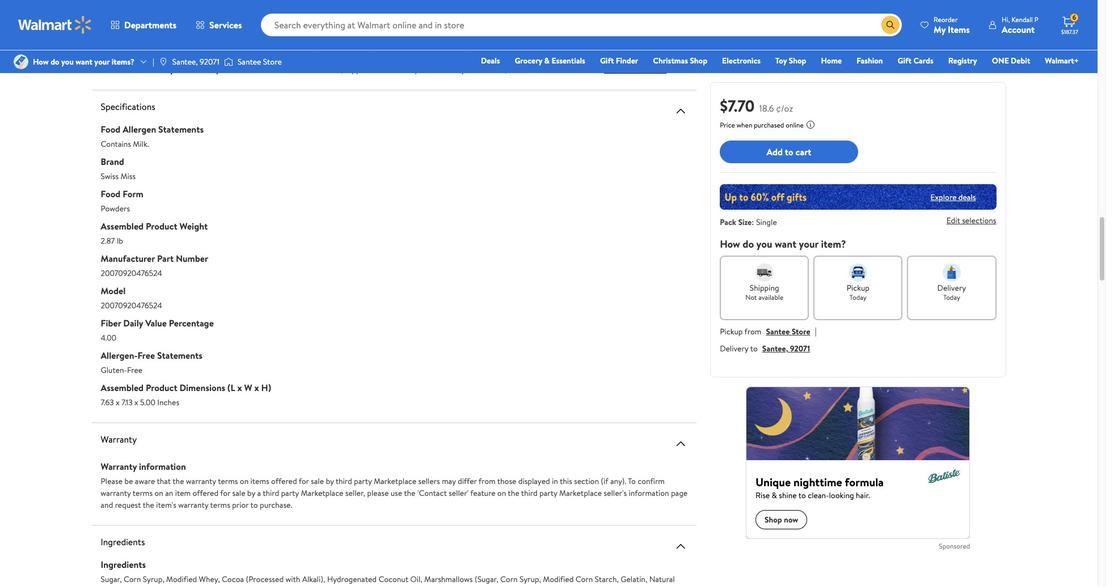 Task type: vqa. For each thing, say whether or not it's contained in the screenshot.
Contains
yes



Task type: locate. For each thing, give the bounding box(es) containing it.
to left the cart
[[785, 146, 794, 158]]

0 vertical spatial from
[[745, 326, 762, 338]]

20070920476524 down "manufacturer"
[[101, 267, 162, 279]]

| right the "santee store" button
[[815, 325, 817, 338]]

gift
[[600, 55, 614, 66], [898, 55, 912, 66]]

information down confirm
[[629, 488, 669, 499]]

0 vertical spatial food
[[101, 123, 121, 135]]

cocoa down can
[[192, 24, 213, 35]]

have
[[534, 64, 550, 75]]

1 horizontal spatial your
[[799, 237, 819, 251]]

0 horizontal spatial your
[[94, 56, 110, 67]]

sale
[[311, 476, 324, 487], [232, 488, 245, 499]]

less
[[173, 586, 187, 587]]

show
[[151, 64, 168, 75]]

gluten-
[[101, 365, 127, 376]]

shipping
[[750, 283, 779, 294]]

1 horizontal spatial do
[[743, 237, 754, 251]]

2 food from the top
[[101, 187, 121, 200]]

for right item at the left of page
[[220, 488, 230, 499]]

statements down percentage
[[157, 349, 202, 362]]

1 vertical spatial want
[[775, 237, 797, 251]]

0 horizontal spatial  image
[[14, 54, 28, 69]]

modified up less at the left bottom of the page
[[166, 574, 197, 585]]

0 horizontal spatial offered
[[193, 488, 218, 499]]

statements right allergen
[[158, 123, 204, 135]]

do for how do you want your item?
[[743, 237, 754, 251]]

20070920476524
[[101, 267, 162, 279], [101, 300, 162, 311]]

h)
[[261, 382, 271, 394]]

0 vertical spatial warranty
[[101, 433, 137, 446]]

santee, down the "santee store" button
[[762, 343, 788, 355]]

the down "those"
[[508, 488, 519, 499]]

marshmallows
[[262, 44, 310, 55]]

on down "those"
[[497, 488, 506, 499]]

do down pack size : single
[[743, 237, 754, 251]]

2 gift from the left
[[898, 55, 912, 66]]

a
[[198, 14, 201, 25], [257, 488, 261, 499]]

0 vertical spatial by
[[326, 476, 334, 487]]

it.
[[594, 64, 600, 75]]

product left 'weight'
[[146, 220, 177, 232]]

today inside delivery today
[[943, 293, 960, 302]]

shop right christmas
[[690, 55, 708, 66]]

 image
[[14, 54, 28, 69], [224, 56, 233, 68], [159, 57, 168, 66]]

shop for christmas shop
[[690, 55, 708, 66]]

0 vertical spatial pickup
[[847, 283, 870, 294]]

92071 down hot
[[200, 56, 220, 67]]

1 horizontal spatial this
[[560, 476, 572, 487]]

free
[[138, 349, 155, 362], [127, 365, 143, 376]]

ingredients image
[[674, 540, 688, 553]]

information up that
[[139, 460, 186, 473]]

1 vertical spatial store
[[792, 326, 810, 338]]

0 horizontal spatial corn
[[124, 574, 141, 585]]

x right w
[[254, 382, 259, 394]]

0 vertical spatial an
[[324, 44, 332, 55]]

1 horizontal spatial |
[[815, 325, 817, 338]]

extra
[[334, 44, 352, 55]]

2 horizontal spatial with
[[286, 574, 300, 585]]

here,
[[489, 64, 507, 75]]

1 shop from the left
[[690, 55, 708, 66]]

today for pickup
[[850, 293, 867, 302]]

with up santee store
[[245, 44, 260, 55]]

seller,
[[345, 488, 365, 499]]

1 vertical spatial |
[[815, 325, 817, 338]]

pickup
[[847, 283, 870, 294], [720, 326, 743, 338]]

ingredients up sugar,
[[101, 559, 146, 571]]

than
[[189, 586, 205, 587]]

1 vertical spatial natural
[[418, 586, 444, 587]]

terms
[[218, 476, 238, 487], [133, 488, 153, 499], [210, 500, 230, 511]]

section
[[574, 476, 599, 487]]

 image for how do you want your items?
[[14, 54, 28, 69]]

those
[[497, 476, 517, 487]]

0 horizontal spatial syrup,
[[143, 574, 164, 585]]

0 horizontal spatial marketplace
[[301, 488, 343, 499]]

corn left starch,
[[576, 574, 593, 585]]

shop for toy shop
[[789, 55, 806, 66]]

0 vertical spatial 92071
[[200, 56, 220, 67]]

how down the "walmart" image
[[33, 56, 49, 67]]

selections
[[962, 215, 996, 227]]

0 vertical spatial information
[[139, 460, 186, 473]]

natural down oil,
[[418, 586, 444, 587]]

hot
[[209, 44, 221, 55]]

with
[[143, 24, 158, 35], [245, 44, 260, 55], [286, 574, 300, 585]]

food
[[101, 123, 121, 135], [101, 187, 121, 200]]

pickup from santee store | delivery to santee, 92071
[[720, 325, 817, 355]]

1 horizontal spatial want
[[775, 237, 797, 251]]

edit
[[947, 215, 960, 227]]

today down intent image for pickup on the top right of page
[[850, 293, 867, 302]]

offered right item at the left of page
[[193, 488, 218, 499]]

ingredients inside ingredients sugar, corn syrup, modified whey, cocoa (processed with alkali), hydrogenated coconut oil, marshmallows (sugar, corn syrup, modified corn starch, gelatin, natural flavor), nonfat milk, less than 2% of: salt, dipotassium phosphate, mono- and diglycerides, natural flavor. contains: milk.
[[101, 559, 146, 571]]

the
[[173, 476, 184, 487], [404, 488, 416, 499], [508, 488, 519, 499], [143, 500, 154, 511]]

| down delicious,
[[153, 56, 154, 67]]

flavor.
[[446, 586, 468, 587]]

delivery left santee, 92071 button
[[720, 343, 749, 355]]

 image down delicious,
[[159, 57, 168, 66]]

one
[[992, 55, 1009, 66]]

corn
[[124, 574, 141, 585], [500, 574, 518, 585], [576, 574, 593, 585]]

specifications image
[[674, 104, 688, 118]]

2 ingredients from the top
[[101, 559, 146, 571]]

syrup,
[[143, 574, 164, 585], [520, 574, 541, 585]]

third
[[336, 476, 352, 487], [263, 488, 279, 499], [521, 488, 538, 499]]

0 horizontal spatial santee
[[238, 56, 261, 67]]

1 ingredients from the top
[[101, 536, 145, 548]]

1 horizontal spatial how
[[720, 237, 740, 251]]

sweeteners,
[[187, 34, 228, 45]]

want down single
[[775, 237, 797, 251]]

1 horizontal spatial 92071
[[790, 343, 810, 355]]

you inside 99.9% caffeine free, so you can enjoy anytime just empty this mix into a mug, add water or milk, and then stir, sip, and savor crafted with premium cocoa and nonfat milk contains no artificial sweeteners, preservatives, flavors, or colors enjoy delicious, comforting hot cocoa with marshmallows for an extra special treat
[[193, 4, 206, 15]]

dipotassium
[[249, 586, 291, 587]]

0 vertical spatial free
[[138, 349, 155, 362]]

add to cart button
[[720, 141, 858, 163]]

0 horizontal spatial an
[[165, 488, 173, 499]]

with up phosphate, on the bottom left of page
[[286, 574, 300, 585]]

natural right gelatin, at the bottom of the page
[[649, 574, 675, 585]]

2 product from the top
[[146, 382, 177, 394]]

santee
[[238, 56, 261, 67], [766, 326, 790, 338]]

20070920476524 up daily
[[101, 300, 162, 311]]

2 modified from the left
[[543, 574, 574, 585]]

phosphate,
[[293, 586, 331, 587]]

departments button
[[101, 11, 186, 39]]

1 horizontal spatial corn
[[500, 574, 518, 585]]

free down value
[[138, 349, 155, 362]]

third up purchase.
[[263, 488, 279, 499]]

milk,
[[154, 586, 171, 587]]

information.
[[246, 64, 288, 75]]

for right items
[[299, 476, 309, 487]]

contains up brand
[[101, 138, 131, 149]]

 image for santee, 92071
[[159, 57, 168, 66]]

seller'
[[449, 488, 469, 499]]

1 vertical spatial product
[[146, 382, 177, 394]]

1 horizontal spatial for
[[299, 476, 309, 487]]

pickup for pickup today
[[847, 283, 870, 294]]

0 vertical spatial santee,
[[172, 56, 198, 67]]

assembled up the lb
[[101, 220, 144, 232]]

0 horizontal spatial gift
[[600, 55, 614, 66]]

1 horizontal spatial from
[[745, 326, 762, 338]]

you left see
[[461, 64, 474, 75]]

whey,
[[199, 574, 220, 585]]

your for item?
[[799, 237, 819, 251]]

2 corn from the left
[[500, 574, 518, 585]]

1 vertical spatial this
[[560, 476, 572, 487]]

product up inches
[[146, 382, 177, 394]]

want
[[76, 56, 92, 67], [775, 237, 797, 251]]

0 horizontal spatial on
[[155, 488, 163, 499]]

1 horizontal spatial with
[[245, 44, 260, 55]]

1 today from the left
[[850, 293, 867, 302]]

1 vertical spatial assembled
[[101, 382, 144, 394]]

0 vertical spatial |
[[153, 56, 154, 67]]

your left item?
[[799, 237, 819, 251]]

0 horizontal spatial cocoa
[[192, 24, 213, 35]]

today inside the pickup today
[[850, 293, 867, 302]]

syrup, up milk.
[[520, 574, 541, 585]]

0 vertical spatial sale
[[311, 476, 324, 487]]

1 vertical spatial information
[[629, 488, 669, 499]]

assembled up the 7.13
[[101, 382, 144, 394]]

1 vertical spatial ingredients
[[101, 559, 146, 571]]

from up feature at the left
[[479, 476, 496, 487]]

corn up milk.
[[500, 574, 518, 585]]

1 horizontal spatial store
[[792, 326, 810, 338]]

items?
[[112, 56, 134, 67]]

cards
[[914, 55, 934, 66]]

2 shop from the left
[[789, 55, 806, 66]]

form
[[123, 187, 143, 200]]

terms up the prior
[[218, 476, 238, 487]]

one debit
[[992, 55, 1030, 66]]

with up delicious,
[[143, 24, 158, 35]]

on left items
[[240, 476, 249, 487]]

do down the "walmart" image
[[51, 56, 59, 67]]

0 vertical spatial ingredients
[[101, 536, 145, 548]]

1 vertical spatial cocoa
[[223, 44, 243, 55]]

0 horizontal spatial third
[[263, 488, 279, 499]]

marketplace up use
[[374, 476, 416, 487]]

1 vertical spatial for
[[299, 476, 309, 487]]

1 product from the top
[[146, 220, 177, 232]]

1 horizontal spatial an
[[324, 44, 332, 55]]

terms down aware
[[133, 488, 153, 499]]

ingredients for ingredients sugar, corn syrup, modified whey, cocoa (processed with alkali), hydrogenated coconut oil, marshmallows (sugar, corn syrup, modified corn starch, gelatin, natural flavor), nonfat milk, less than 2% of: salt, dipotassium phosphate, mono- and diglycerides, natural flavor. contains: milk.
[[101, 559, 146, 571]]

third up seller,
[[336, 476, 352, 487]]

0 vertical spatial a
[[198, 14, 201, 25]]

corn up nonfat
[[124, 574, 141, 585]]

treat
[[379, 44, 395, 55]]

shop right toy
[[789, 55, 806, 66]]

0 vertical spatial how
[[33, 56, 49, 67]]

an left the extra at the top of the page
[[324, 44, 332, 55]]

1 vertical spatial 92071
[[790, 343, 810, 355]]

warranty down item at the left of page
[[178, 500, 208, 511]]

1 vertical spatial a
[[257, 488, 261, 499]]

fashion
[[857, 55, 883, 66]]

warranty down the 7.13
[[101, 433, 137, 446]]

aim
[[127, 64, 139, 75]]

sugar,
[[101, 574, 122, 585]]

mono-
[[333, 586, 356, 587]]

1 20070920476524 from the top
[[101, 267, 162, 279]]

up to sixty percent off deals. shop now. image
[[720, 184, 996, 210]]

purchase.
[[260, 500, 292, 511]]

0 vertical spatial warranty
[[186, 476, 216, 487]]

from down not
[[745, 326, 762, 338]]

milk,
[[267, 14, 283, 25]]

a right into
[[198, 14, 201, 25]]

$187.37
[[1061, 28, 1078, 36]]

how
[[33, 56, 49, 67], [720, 237, 740, 251]]

92071 down the "santee store" button
[[790, 343, 810, 355]]

from inside pickup from santee store | delivery to santee, 92071
[[745, 326, 762, 338]]

gift left cards
[[898, 55, 912, 66]]

we
[[114, 64, 125, 75]]

1 vertical spatial santee
[[766, 326, 790, 338]]

0 horizontal spatial store
[[263, 56, 282, 67]]

today down intent image for delivery
[[943, 293, 960, 302]]

our
[[619, 64, 630, 75]]

offered right items
[[271, 476, 297, 487]]

account
[[1002, 23, 1035, 35]]

Search search field
[[261, 14, 902, 36]]

food up "powders"
[[101, 187, 121, 200]]

warranty for warranty
[[101, 433, 137, 446]]

0 vertical spatial or
[[258, 14, 265, 25]]

to inside warranty information please be aware that the warranty terms on items offered for sale by third party marketplace sellers may differ from those displayed in this section (if any). to confirm warranty terms on an item offered for sale by a third party marketplace seller, please use the 'contact seller' feature on the third party marketplace seller's information page and request the item's warranty terms prior to purchase.
[[250, 500, 258, 511]]

miss
[[121, 170, 136, 182]]

an up item's
[[165, 488, 173, 499]]

not
[[552, 64, 564, 75]]

see
[[476, 64, 487, 75]]

2 today from the left
[[943, 293, 960, 302]]

1 horizontal spatial modified
[[543, 574, 574, 585]]

santee, down "comforting"
[[172, 56, 198, 67]]

0 vertical spatial product
[[146, 220, 177, 232]]

this inside warranty information please be aware that the warranty terms on items offered for sale by third party marketplace sellers may differ from those displayed in this section (if any). to confirm warranty terms on an item offered for sale by a third party marketplace seller, please use the 'contact seller' feature on the third party marketplace seller's information page and request the item's warranty terms prior to purchase.
[[560, 476, 572, 487]]

2 20070920476524 from the top
[[101, 300, 162, 311]]

so
[[184, 4, 191, 15]]

brand
[[101, 155, 124, 168]]

suppliers
[[344, 64, 375, 75]]

0 horizontal spatial with
[[143, 24, 158, 35]]

diglycerides,
[[372, 586, 416, 587]]

others
[[391, 64, 413, 75]]

colors
[[315, 34, 336, 45]]

gift cards
[[898, 55, 934, 66]]

0 horizontal spatial how
[[33, 56, 49, 67]]

1 vertical spatial offered
[[193, 488, 218, 499]]

or left milk,
[[258, 14, 265, 25]]

2 warranty from the top
[[101, 460, 137, 473]]

1 gift from the left
[[600, 55, 614, 66]]

this left mix
[[154, 14, 166, 25]]

artificial
[[157, 34, 185, 45]]

99.9% caffeine free, so you can enjoy anytime just empty this mix into a mug, add water or milk, and then stir, sip, and savor crafted with premium cocoa and nonfat milk contains no artificial sweeteners, preservatives, flavors, or colors enjoy delicious, comforting hot cocoa with marshmallows for an extra special treat
[[114, 4, 395, 55]]

pickup inside pickup from santee store | delivery to santee, 92071
[[720, 326, 743, 338]]

0 horizontal spatial delivery
[[720, 343, 749, 355]]

6 $187.37
[[1061, 13, 1078, 36]]

0 horizontal spatial today
[[850, 293, 867, 302]]

or left colors on the left of the page
[[306, 34, 313, 45]]

to
[[141, 64, 149, 75], [785, 146, 794, 158], [750, 343, 758, 355], [250, 500, 258, 511]]

nonfat
[[229, 24, 251, 35]]

santee up santee, 92071 button
[[766, 326, 790, 338]]

¢/oz
[[776, 102, 793, 115]]

this right in
[[560, 476, 572, 487]]

your left we
[[94, 56, 110, 67]]

shop
[[690, 55, 708, 66], [789, 55, 806, 66]]

store up santee, 92071 button
[[792, 326, 810, 338]]

party up purchase.
[[281, 488, 299, 499]]

1 horizontal spatial gift
[[898, 55, 912, 66]]

contains left no
[[114, 34, 145, 45]]

inches
[[157, 397, 179, 408]]

warranty for warranty information please be aware that the warranty terms on items offered for sale by third party marketplace sellers may differ from those displayed in this section (if any). to confirm warranty terms on an item offered for sale by a third party marketplace seller, please use the 'contact seller' feature on the third party marketplace seller's information page and request the item's warranty terms prior to purchase.
[[101, 460, 137, 473]]

want left we
[[76, 56, 92, 67]]

0 horizontal spatial natural
[[418, 586, 444, 587]]

food down "specifications"
[[101, 123, 121, 135]]

gift left our
[[600, 55, 614, 66]]

1 vertical spatial do
[[743, 237, 754, 251]]

an inside warranty information please be aware that the warranty terms on items offered for sale by third party marketplace sellers may differ from those displayed in this section (if any). to confirm warranty terms on an item offered for sale by a third party marketplace seller, please use the 'contact seller' feature on the third party marketplace seller's information page and request the item's warranty terms prior to purchase.
[[165, 488, 173, 499]]

2 horizontal spatial marketplace
[[559, 488, 602, 499]]

powders
[[101, 203, 130, 214]]

party down in
[[540, 488, 557, 499]]

1 modified from the left
[[166, 574, 197, 585]]

assembled
[[101, 220, 144, 232], [101, 382, 144, 394]]

2%
[[207, 586, 217, 587]]

1 horizontal spatial by
[[326, 476, 334, 487]]

0 horizontal spatial modified
[[166, 574, 197, 585]]

grocery & essentials link
[[510, 54, 591, 67]]

1 vertical spatial how
[[720, 237, 740, 251]]

marketplace left seller,
[[301, 488, 343, 499]]

want for item?
[[775, 237, 797, 251]]

marketplace down section
[[559, 488, 602, 499]]

and inside ingredients sugar, corn syrup, modified whey, cocoa (processed with alkali), hydrogenated coconut oil, marshmallows (sugar, corn syrup, modified corn starch, gelatin, natural flavor), nonfat milk, less than 2% of: salt, dipotassium phosphate, mono- and diglycerides, natural flavor. contains: milk.
[[358, 586, 370, 587]]

how down pack at the right top
[[720, 237, 740, 251]]

0 horizontal spatial shop
[[690, 55, 708, 66]]

warranty inside warranty information please be aware that the warranty terms on items offered for sale by third party marketplace sellers may differ from those displayed in this section (if any). to confirm warranty terms on an item offered for sale by a third party marketplace seller, please use the 'contact seller' feature on the third party marketplace seller's information page and request the item's warranty terms prior to purchase.
[[101, 460, 137, 473]]

warranty image
[[674, 437, 688, 451]]

1 horizontal spatial pickup
[[847, 283, 870, 294]]

1 vertical spatial warranty
[[101, 460, 137, 473]]

to left santee, 92071 button
[[750, 343, 758, 355]]

ingredients
[[101, 536, 145, 548], [101, 559, 146, 571]]

page
[[671, 488, 688, 499]]

on
[[240, 476, 249, 487], [155, 488, 163, 499], [497, 488, 506, 499]]

1 vertical spatial delivery
[[720, 343, 749, 355]]

 image right accurate
[[224, 56, 233, 68]]

0 horizontal spatial sale
[[232, 488, 245, 499]]

cocoa right hot
[[223, 44, 243, 55]]

1 horizontal spatial syrup,
[[520, 574, 541, 585]]

1 warranty from the top
[[101, 433, 137, 446]]

your for items?
[[94, 56, 110, 67]]

third down displayed
[[521, 488, 538, 499]]

0 vertical spatial assembled
[[101, 220, 144, 232]]

a down items
[[257, 488, 261, 499]]

1 vertical spatial an
[[165, 488, 173, 499]]

1 vertical spatial your
[[799, 237, 819, 251]]

0 vertical spatial contains
[[114, 34, 145, 45]]

santee down preservatives,
[[238, 56, 261, 67]]

warranty up please
[[101, 460, 137, 473]]

 image down the "walmart" image
[[14, 54, 28, 69]]

ingredients for ingredients
[[101, 536, 145, 548]]

how for how do you want your items?
[[33, 56, 49, 67]]

the right use
[[404, 488, 416, 499]]

party up seller,
[[354, 476, 372, 487]]

what
[[443, 64, 459, 75]]

store down marshmallows
[[263, 56, 282, 67]]



Task type: describe. For each thing, give the bounding box(es) containing it.
milk.
[[514, 586, 533, 587]]

how do you want your item?
[[720, 237, 846, 251]]

salt,
[[232, 586, 247, 587]]

preservatives,
[[230, 34, 277, 45]]

legal information image
[[806, 120, 815, 129]]

nonfat
[[128, 586, 153, 587]]

electronics link
[[717, 54, 766, 67]]

0 horizontal spatial santee,
[[172, 56, 198, 67]]

sellers
[[418, 476, 440, 487]]

to right aim
[[141, 64, 149, 75]]

want for items?
[[76, 56, 92, 67]]

store inside pickup from santee store | delivery to santee, 92071
[[792, 326, 810, 338]]

2 horizontal spatial on
[[497, 488, 506, 499]]

x right '(l'
[[237, 382, 242, 394]]

2 vertical spatial warranty
[[178, 500, 208, 511]]

gift for gift finder
[[600, 55, 614, 66]]

item?
[[821, 237, 846, 251]]

seller's
[[604, 488, 627, 499]]

pack size : single
[[720, 217, 777, 228]]

gift for gift cards
[[898, 55, 912, 66]]

then
[[299, 14, 315, 25]]

request
[[115, 500, 141, 511]]

contains inside 99.9% caffeine free, so you can enjoy anytime just empty this mix into a mug, add water or milk, and then stir, sip, and savor crafted with premium cocoa and nonfat milk contains no artificial sweeteners, preservatives, flavors, or colors enjoy delicious, comforting hot cocoa with marshmallows for an extra special treat
[[114, 34, 145, 45]]

x left the 7.13
[[116, 397, 120, 408]]

savor
[[359, 14, 377, 25]]

items
[[948, 23, 970, 35]]

1 horizontal spatial information
[[629, 488, 669, 499]]

mix
[[168, 14, 180, 25]]

search icon image
[[886, 20, 895, 30]]

1 vertical spatial or
[[306, 34, 313, 45]]

92071 inside pickup from santee store | delivery to santee, 92071
[[790, 343, 810, 355]]

fashion link
[[852, 54, 888, 67]]

registry
[[948, 55, 977, 66]]

1 vertical spatial free
[[127, 365, 143, 376]]

the up item at the left of page
[[173, 476, 184, 487]]

verified
[[566, 64, 592, 75]]

marshmallows
[[424, 574, 473, 585]]

flavor),
[[101, 586, 126, 587]]

percentage
[[169, 317, 214, 329]]

today for delivery
[[943, 293, 960, 302]]

from inside warranty information please be aware that the warranty terms on items offered for sale by third party marketplace sellers may differ from those displayed in this section (if any). to confirm warranty terms on an item offered for sale by a third party marketplace seller, please use the 'contact seller' feature on the third party marketplace seller's information page and request the item's warranty terms prior to purchase.
[[479, 476, 496, 487]]

feature
[[470, 488, 496, 499]]

Walmart Site-Wide search field
[[261, 14, 902, 36]]

0 horizontal spatial party
[[281, 488, 299, 499]]

how for how do you want your item?
[[720, 237, 740, 251]]

empty
[[130, 14, 152, 25]]

sponsored
[[939, 542, 970, 551]]

milk
[[253, 24, 267, 35]]

1 vertical spatial statements
[[157, 349, 202, 362]]

cocoa
[[222, 574, 244, 585]]

add
[[222, 14, 235, 25]]

pickup for pickup from santee store | delivery to santee, 92071
[[720, 326, 743, 338]]

1 horizontal spatial sale
[[311, 476, 324, 487]]

stir,
[[317, 14, 329, 25]]

0 vertical spatial delivery
[[938, 283, 966, 294]]

intent image for pickup image
[[849, 264, 867, 282]]

registry link
[[943, 54, 982, 67]]

deals
[[959, 191, 976, 203]]

an inside 99.9% caffeine free, so you can enjoy anytime just empty this mix into a mug, add water or milk, and then stir, sip, and savor crafted with premium cocoa and nonfat milk contains no artificial sweeteners, preservatives, flavors, or colors enjoy delicious, comforting hot cocoa with marshmallows for an extra special treat
[[324, 44, 332, 55]]

with inside ingredients sugar, corn syrup, modified whey, cocoa (processed with alkali), hydrogenated coconut oil, marshmallows (sugar, corn syrup, modified corn starch, gelatin, natural flavor), nonfat milk, less than 2% of: salt, dipotassium phosphate, mono- and diglycerides, natural flavor. contains: milk.
[[286, 574, 300, 585]]

1 vertical spatial warranty
[[101, 488, 131, 499]]

2.87
[[101, 235, 115, 246]]

2 assembled from the top
[[101, 382, 144, 394]]

2 vertical spatial terms
[[210, 500, 230, 511]]

0 vertical spatial terms
[[218, 476, 238, 487]]

delivery inside pickup from santee store | delivery to santee, 92071
[[720, 343, 749, 355]]

home link
[[816, 54, 847, 67]]

walmart image
[[18, 16, 92, 34]]

1 vertical spatial sale
[[232, 488, 245, 499]]

explore deals
[[931, 191, 976, 203]]

toy shop
[[776, 55, 806, 66]]

0 horizontal spatial information
[[139, 460, 186, 473]]

x right the 7.13
[[134, 397, 138, 408]]

$7.70 18.6 ¢/oz
[[720, 95, 793, 117]]

cart
[[796, 146, 812, 158]]

1 food from the top
[[101, 123, 121, 135]]

toy
[[776, 55, 787, 66]]

the left item's
[[143, 500, 154, 511]]

3 corn from the left
[[576, 574, 593, 585]]

water
[[236, 14, 256, 25]]

2 horizontal spatial third
[[521, 488, 538, 499]]

99.9%
[[114, 4, 134, 15]]

santee, inside pickup from santee store | delivery to santee, 92071
[[762, 343, 788, 355]]

1 horizontal spatial marketplace
[[374, 476, 416, 487]]

(sugar,
[[475, 574, 499, 585]]

comforting
[[169, 44, 207, 55]]

edit selections button
[[947, 215, 996, 227]]

item's
[[156, 500, 176, 511]]

for inside 99.9% caffeine free, so you can enjoy anytime just empty this mix into a mug, add water or milk, and then stir, sip, and savor crafted with premium cocoa and nonfat milk contains no artificial sweeteners, preservatives, flavors, or colors enjoy delicious, comforting hot cocoa with marshmallows for an extra special treat
[[312, 44, 322, 55]]

to inside pickup from santee store | delivery to santee, 92071
[[750, 343, 758, 355]]

differ
[[458, 476, 477, 487]]

0 horizontal spatial 92071
[[200, 56, 220, 67]]

0 vertical spatial natural
[[649, 574, 675, 585]]

you down the "walmart" image
[[61, 56, 74, 67]]

 image for santee store
[[224, 56, 233, 68]]

do for how do you want your items?
[[51, 56, 59, 67]]

starch,
[[595, 574, 619, 585]]

size
[[738, 217, 752, 228]]

0 vertical spatial statements
[[158, 123, 204, 135]]

| inside pickup from santee store | delivery to santee, 92071
[[815, 325, 817, 338]]

gift finder
[[600, 55, 638, 66]]

manufacturers,
[[290, 64, 343, 75]]

coconut
[[379, 574, 408, 585]]

fiber
[[101, 317, 121, 329]]

contains inside 'food allergen statements contains milk. brand swiss miss food form powders assembled product weight 2.87 lb manufacturer part number 20070920476524 model 20070920476524 fiber daily value percentage 4.00 allergen-free statements gluten-free assembled product dimensions (l x w x h) 7.63 x 7.13 x 5.00 inches'
[[101, 138, 131, 149]]

1 vertical spatial terms
[[133, 488, 153, 499]]

food allergen statements contains milk. brand swiss miss food form powders assembled product weight 2.87 lb manufacturer part number 20070920476524 model 20070920476524 fiber daily value percentage 4.00 allergen-free statements gluten-free assembled product dimensions (l x w x h) 7.63 x 7.13 x 5.00 inches
[[101, 123, 271, 408]]

you down single
[[757, 237, 772, 251]]

shipping not available
[[746, 283, 784, 302]]

this inside 99.9% caffeine free, so you can enjoy anytime just empty this mix into a mug, add water or milk, and then stir, sip, and savor crafted with premium cocoa and nonfat milk contains no artificial sweeteners, preservatives, flavors, or colors enjoy delicious, comforting hot cocoa with marshmallows for an extra special treat
[[154, 14, 166, 25]]

delicious,
[[135, 44, 167, 55]]

price
[[720, 120, 735, 130]]

0 horizontal spatial |
[[153, 56, 154, 67]]

special
[[354, 44, 377, 55]]

grocery & essentials
[[515, 55, 585, 66]]

flavors,
[[279, 34, 304, 45]]

crafted
[[114, 24, 141, 35]]

1 vertical spatial with
[[245, 44, 260, 55]]

2 syrup, from the left
[[520, 574, 541, 585]]

edit selections
[[947, 215, 996, 227]]

sip,
[[331, 14, 343, 25]]

reorder
[[934, 14, 958, 24]]

1 horizontal spatial offered
[[271, 476, 297, 487]]

intent image for shipping image
[[756, 264, 774, 282]]

1 corn from the left
[[124, 574, 141, 585]]

enjoy
[[221, 4, 240, 15]]

hydrogenated
[[327, 574, 377, 585]]

christmas shop
[[653, 55, 708, 66]]

and inside warranty information please be aware that the warranty terms on items offered for sale by third party marketplace sellers may differ from those displayed in this section (if any). to confirm warranty terms on an item offered for sale by a third party marketplace seller, please use the 'contact seller' feature on the third party marketplace seller's information page and request the item's warranty terms prior to purchase.
[[101, 500, 113, 511]]

services
[[209, 19, 242, 31]]

1 horizontal spatial party
[[354, 476, 372, 487]]

0 vertical spatial santee
[[238, 56, 261, 67]]

7.13
[[122, 397, 133, 408]]

1 horizontal spatial on
[[240, 476, 249, 487]]

my
[[934, 23, 946, 35]]

explore deals link
[[926, 187, 981, 207]]

pack
[[720, 217, 736, 228]]

1 syrup, from the left
[[143, 574, 164, 585]]

can
[[208, 4, 220, 15]]

see our disclaimer button
[[604, 64, 667, 75]]

1 assembled from the top
[[101, 220, 144, 232]]

to inside "button"
[[785, 146, 794, 158]]

we
[[523, 64, 533, 75]]

deals
[[481, 55, 500, 66]]

santee, 92071
[[172, 56, 220, 67]]

you right show
[[170, 64, 182, 75]]

toy shop link
[[770, 54, 812, 67]]

gelatin,
[[621, 574, 647, 585]]

displayed
[[518, 476, 550, 487]]

0 horizontal spatial for
[[220, 488, 230, 499]]

0 vertical spatial store
[[263, 56, 282, 67]]

use
[[391, 488, 402, 499]]

2 horizontal spatial party
[[540, 488, 557, 499]]

intent image for delivery image
[[943, 264, 961, 282]]

allergen
[[123, 123, 156, 135]]

a inside 99.9% caffeine free, so you can enjoy anytime just empty this mix into a mug, add water or milk, and then stir, sip, and savor crafted with premium cocoa and nonfat milk contains no artificial sweeteners, preservatives, flavors, or colors enjoy delicious, comforting hot cocoa with marshmallows for an extra special treat
[[198, 14, 201, 25]]

santee inside pickup from santee store | delivery to santee, 92071
[[766, 326, 790, 338]]

free,
[[165, 4, 182, 15]]

no
[[147, 34, 155, 45]]

0 horizontal spatial by
[[247, 488, 255, 499]]

reorder my items
[[934, 14, 970, 35]]

a inside warranty information please be aware that the warranty terms on items offered for sale by third party marketplace sellers may differ from those displayed in this section (if any). to confirm warranty terms on an item offered for sale by a third party marketplace seller, please use the 'contact seller' feature on the third party marketplace seller's information page and request the item's warranty terms prior to purchase.
[[257, 488, 261, 499]]

contains:
[[470, 586, 512, 587]]

1 horizontal spatial third
[[336, 476, 352, 487]]

disclaimer
[[632, 64, 667, 75]]

0 vertical spatial cocoa
[[192, 24, 213, 35]]



